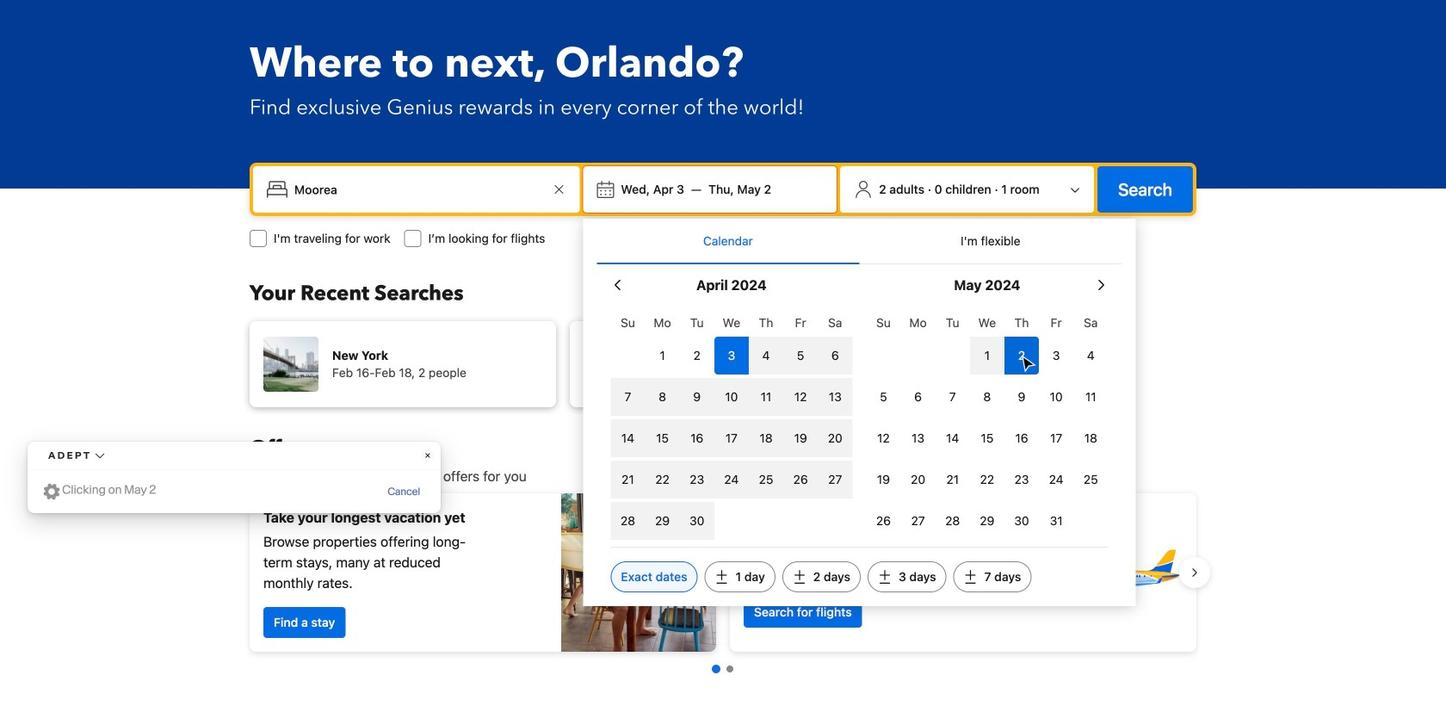 Task type: describe. For each thing, give the bounding box(es) containing it.
2 May 2024 checkbox
[[1005, 337, 1040, 375]]

9 April 2024 checkbox
[[680, 378, 715, 416]]

4 April 2024 checkbox
[[749, 337, 784, 375]]

Where are you going? field
[[288, 174, 549, 205]]

5 April 2024 checkbox
[[784, 337, 818, 375]]

3 April 2024 checkbox
[[715, 337, 749, 375]]

19 May 2024 checkbox
[[867, 461, 901, 499]]

25 April 2024 checkbox
[[749, 461, 784, 499]]

6 May 2024 checkbox
[[901, 378, 936, 416]]

10 April 2024 checkbox
[[715, 378, 749, 416]]

3 May 2024 checkbox
[[1040, 337, 1074, 375]]

26 May 2024 checkbox
[[867, 502, 901, 540]]

2 April 2024 checkbox
[[680, 337, 715, 375]]

2 grid from the left
[[867, 306, 1109, 540]]

22 April 2024 checkbox
[[645, 461, 680, 499]]

8 April 2024 checkbox
[[645, 378, 680, 416]]

16 April 2024 checkbox
[[680, 419, 715, 457]]

1 April 2024 checkbox
[[645, 337, 680, 375]]

29 April 2024 checkbox
[[645, 502, 680, 540]]

17 April 2024 checkbox
[[715, 419, 749, 457]]

19 April 2024 checkbox
[[784, 419, 818, 457]]

28 May 2024 checkbox
[[936, 502, 970, 540]]

13 April 2024 checkbox
[[818, 378, 853, 416]]

fly away to your dream vacation image
[[1063, 512, 1183, 633]]

28 April 2024 checkbox
[[611, 502, 645, 540]]

22 May 2024 checkbox
[[970, 461, 1005, 499]]

18 May 2024 checkbox
[[1074, 419, 1109, 457]]

27 May 2024 checkbox
[[901, 502, 936, 540]]



Task type: locate. For each thing, give the bounding box(es) containing it.
1 horizontal spatial grid
[[867, 306, 1109, 540]]

21 May 2024 checkbox
[[936, 461, 970, 499]]

30 April 2024 checkbox
[[680, 502, 715, 540]]

tab list
[[597, 219, 1122, 265]]

14 April 2024 checkbox
[[611, 419, 645, 457]]

10 May 2024 checkbox
[[1040, 378, 1074, 416]]

grid
[[611, 306, 853, 540], [867, 306, 1109, 540]]

21 April 2024 checkbox
[[611, 461, 645, 499]]

25 May 2024 checkbox
[[1074, 461, 1109, 499]]

20 May 2024 checkbox
[[901, 461, 936, 499]]

1 grid from the left
[[611, 306, 853, 540]]

8 May 2024 checkbox
[[970, 378, 1005, 416]]

cell
[[715, 333, 749, 375], [749, 333, 784, 375], [784, 333, 818, 375], [818, 333, 853, 375], [970, 333, 1005, 375], [1005, 333, 1040, 375], [611, 375, 645, 416], [645, 375, 680, 416], [680, 375, 715, 416], [715, 375, 749, 416], [749, 375, 784, 416], [784, 375, 818, 416], [818, 375, 853, 416], [611, 416, 645, 457], [645, 416, 680, 457], [680, 416, 715, 457], [715, 416, 749, 457], [749, 416, 784, 457], [784, 416, 818, 457], [818, 416, 853, 457], [611, 457, 645, 499], [645, 457, 680, 499], [680, 457, 715, 499], [715, 457, 749, 499], [749, 457, 784, 499], [784, 457, 818, 499], [818, 457, 853, 499], [611, 499, 645, 540], [645, 499, 680, 540], [680, 499, 715, 540]]

23 May 2024 checkbox
[[1005, 461, 1040, 499]]

29 May 2024 checkbox
[[970, 502, 1005, 540]]

27 April 2024 checkbox
[[818, 461, 853, 499]]

26 April 2024 checkbox
[[784, 461, 818, 499]]

17 May 2024 checkbox
[[1040, 419, 1074, 457]]

24 May 2024 checkbox
[[1040, 461, 1074, 499]]

1 May 2024 checkbox
[[970, 337, 1005, 375]]

4 May 2024 checkbox
[[1074, 337, 1109, 375]]

6 April 2024 checkbox
[[818, 337, 853, 375]]

31 May 2024 checkbox
[[1040, 502, 1074, 540]]

30 May 2024 checkbox
[[1005, 502, 1040, 540]]

12 May 2024 checkbox
[[867, 419, 901, 457]]

9 May 2024 checkbox
[[1005, 378, 1040, 416]]

12 April 2024 checkbox
[[784, 378, 818, 416]]

15 April 2024 checkbox
[[645, 419, 680, 457]]

24 April 2024 checkbox
[[715, 461, 749, 499]]

region
[[236, 487, 1211, 659]]

16 May 2024 checkbox
[[1005, 419, 1040, 457]]

23 April 2024 checkbox
[[680, 461, 715, 499]]

15 May 2024 checkbox
[[970, 419, 1005, 457]]

20 April 2024 checkbox
[[818, 419, 853, 457]]

progress bar
[[712, 665, 734, 673]]

7 May 2024 checkbox
[[936, 378, 970, 416]]

7 April 2024 checkbox
[[611, 378, 645, 416]]

11 May 2024 checkbox
[[1074, 378, 1109, 416]]

13 May 2024 checkbox
[[901, 419, 936, 457]]

14 May 2024 checkbox
[[936, 419, 970, 457]]

5 May 2024 checkbox
[[867, 378, 901, 416]]

11 April 2024 checkbox
[[749, 378, 784, 416]]

0 horizontal spatial grid
[[611, 306, 853, 540]]

18 April 2024 checkbox
[[749, 419, 784, 457]]

take your longest vacation yet image
[[562, 493, 717, 652]]



Task type: vqa. For each thing, say whether or not it's contained in the screenshot.
3 APRIL 2024 checkbox
yes



